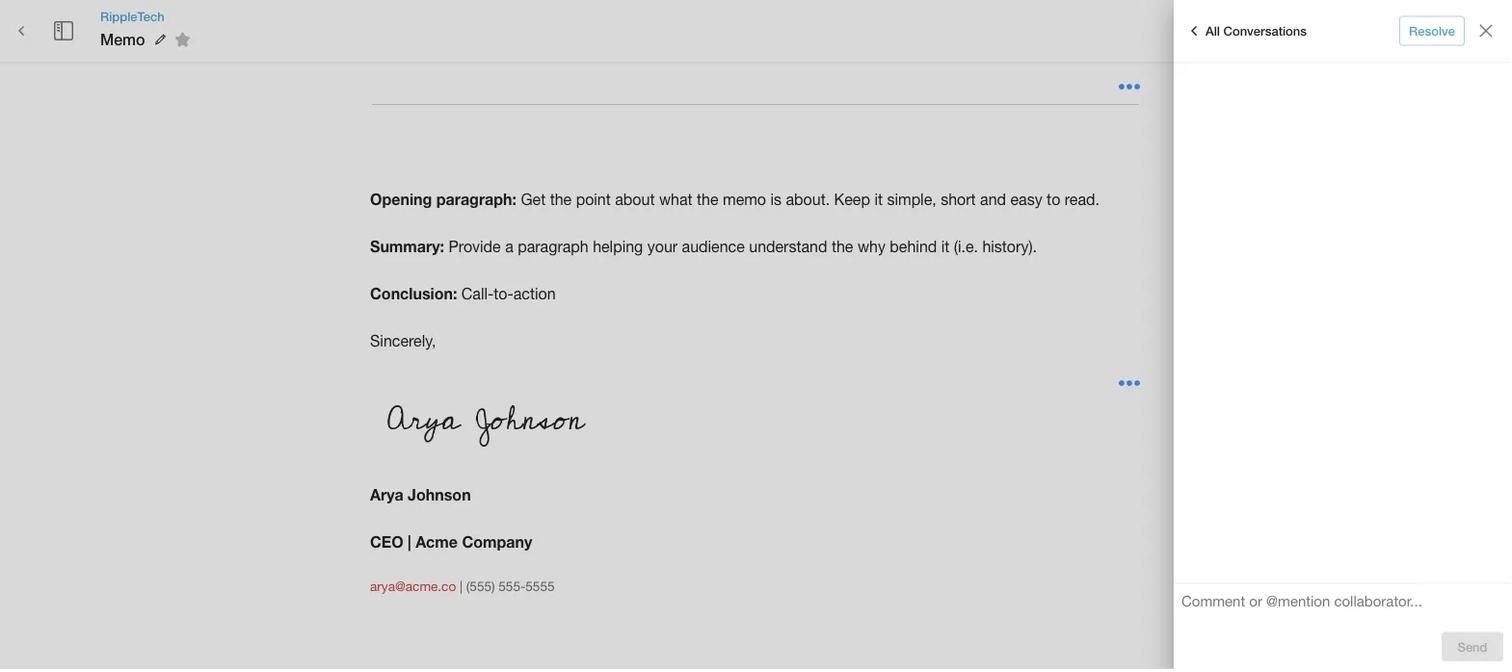 Task type: locate. For each thing, give the bounding box(es) containing it.
0 vertical spatial it
[[875, 191, 883, 209]]

simple,
[[887, 191, 937, 209]]

easy
[[1011, 191, 1043, 209]]

| left (555)
[[460, 579, 463, 595]]

Comment or @mention collaborator... text field
[[1182, 592, 1504, 617]]

get
[[521, 191, 546, 209]]

a
[[505, 238, 514, 256]]

the
[[550, 191, 572, 209], [697, 191, 719, 209], [832, 238, 853, 256]]

it left (i.e.
[[941, 238, 950, 256]]

point
[[576, 191, 611, 209]]

0 horizontal spatial it
[[875, 191, 883, 209]]

company
[[462, 534, 532, 552]]

opening paragraph: get the point about what the memo is about. keep it simple, short and easy to read.
[[370, 190, 1100, 209]]

(555)
[[466, 579, 495, 595]]

it inside the opening paragraph: get the point about what the memo is about. keep it simple, short and easy to read.
[[875, 191, 883, 209]]

all
[[1206, 23, 1220, 38]]

provide
[[449, 238, 501, 256]]

sincerely,
[[370, 333, 436, 351]]

it
[[875, 191, 883, 209], [941, 238, 950, 256]]

is
[[771, 191, 782, 209]]

arya
[[370, 486, 404, 505]]

1 vertical spatial |
[[460, 579, 463, 595]]

0 horizontal spatial |
[[408, 534, 411, 552]]

conversations
[[1224, 23, 1307, 38]]

|
[[408, 534, 411, 552], [460, 579, 463, 595]]

1 horizontal spatial it
[[941, 238, 950, 256]]

conclusion: call-to-action
[[370, 285, 556, 304]]

| for arya@acme.co
[[460, 579, 463, 595]]

the left why
[[832, 238, 853, 256]]

1 horizontal spatial |
[[460, 579, 463, 595]]

conclusion:
[[370, 285, 457, 304]]

1 vertical spatial it
[[941, 238, 950, 256]]

the right what
[[697, 191, 719, 209]]

acme
[[416, 534, 458, 552]]

memo
[[723, 191, 766, 209]]

arya@acme.co | (555) 555-5555
[[370, 579, 555, 595]]

read.
[[1065, 191, 1100, 209]]

action
[[513, 286, 556, 304]]

summary: provide a paragraph helping your audience understand the why behind it (i.e. history).
[[370, 238, 1037, 256]]

johnson
[[408, 486, 471, 505]]

your
[[647, 238, 678, 256]]

about.
[[786, 191, 830, 209]]

paragraph:
[[436, 190, 517, 209]]

helping
[[593, 238, 643, 256]]

0 vertical spatial |
[[408, 534, 411, 552]]

ceo | acme company
[[370, 534, 532, 552]]

the right get
[[550, 191, 572, 209]]

it right keep on the right top of the page
[[875, 191, 883, 209]]

history).
[[983, 238, 1037, 256]]

keep
[[834, 191, 870, 209]]

tb
[[1183, 24, 1198, 38]]

| right ceo
[[408, 534, 411, 552]]

(i.e.
[[954, 238, 978, 256]]

2 horizontal spatial the
[[832, 238, 853, 256]]



Task type: vqa. For each thing, say whether or not it's contained in the screenshot.
CONVERSATIONS
yes



Task type: describe. For each thing, give the bounding box(es) containing it.
all conversations button
[[1178, 15, 1312, 46]]

audience
[[682, 238, 745, 256]]

understand
[[749, 238, 827, 256]]

and
[[980, 191, 1006, 209]]

rippletech link
[[100, 8, 197, 25]]

short
[[941, 191, 976, 209]]

the inside summary: provide a paragraph helping your audience understand the why behind it (i.e. history).
[[832, 238, 853, 256]]

more button
[[1427, 16, 1488, 46]]

summary:
[[370, 238, 444, 256]]

it inside summary: provide a paragraph helping your audience understand the why behind it (i.e. history).
[[941, 238, 950, 256]]

555-
[[499, 579, 526, 595]]

0 horizontal spatial the
[[550, 191, 572, 209]]

more
[[1443, 23, 1472, 38]]

rippletech
[[100, 9, 165, 24]]

what
[[659, 191, 693, 209]]

why
[[858, 238, 886, 256]]

| for ceo
[[408, 534, 411, 552]]

all conversations
[[1206, 23, 1307, 38]]

arya@acme.co link
[[370, 579, 456, 595]]

arya johnson
[[370, 486, 471, 505]]

tb button
[[1172, 13, 1209, 49]]

paragraph
[[518, 238, 589, 256]]

5555
[[526, 579, 555, 595]]

arya@acme.co
[[370, 579, 456, 595]]

memo
[[100, 30, 145, 49]]

ceo
[[370, 534, 404, 552]]

to
[[1047, 191, 1061, 209]]

1 horizontal spatial the
[[697, 191, 719, 209]]

about
[[615, 191, 655, 209]]

to-
[[494, 286, 513, 304]]

opening
[[370, 190, 432, 209]]

behind
[[890, 238, 937, 256]]

favorite image
[[171, 28, 194, 51]]

resolve
[[1409, 23, 1455, 38]]

resolve button
[[1400, 16, 1465, 46]]

call-
[[462, 286, 494, 304]]



